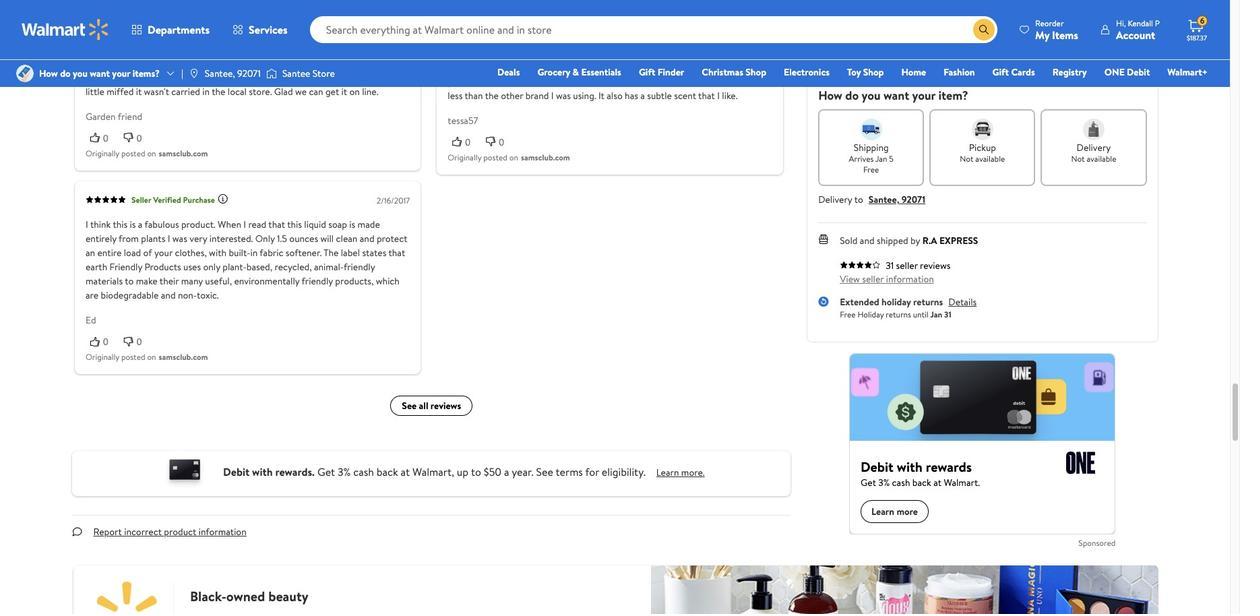 Task type: vqa. For each thing, say whether or not it's contained in the screenshot.
leftmost delivery
yes



Task type: describe. For each thing, give the bounding box(es) containing it.
holiday
[[882, 295, 912, 309]]

it right get
[[341, 84, 347, 98]]

garden friend
[[85, 109, 142, 123]]

back
[[377, 465, 398, 480]]

than
[[465, 88, 483, 102]]

items?
[[133, 67, 160, 80]]

i left like.
[[717, 88, 720, 102]]

built-
[[229, 246, 250, 259]]

i left &
[[552, 60, 554, 74]]

1 vertical spatial it
[[598, 88, 604, 102]]

also inside great product! i had seen it in the store, but didn't like the scent it came in. i didn't realize there were other scents, until i came across the detergent at another sams club store.  i was able to order this at a great price online.   the price was so good in fact, that i bought two bottles!  it works great, i use a lot less than the other brand i was using. it also has a subtle scent that i like.
[[607, 88, 623, 102]]

great product
[[85, 20, 152, 34]]

1 vertical spatial price
[[448, 74, 468, 88]]

load
[[124, 246, 141, 259]]

based,
[[246, 260, 272, 273]]

clean
[[336, 232, 357, 245]]

0 vertical spatial didn't
[[628, 32, 651, 45]]

it right seen on the top of page
[[554, 32, 559, 45]]

home
[[902, 65, 927, 79]]

0 button down garden
[[85, 131, 119, 145]]

1 vertical spatial debit
[[223, 465, 250, 480]]

scents,
[[572, 46, 600, 59]]

to right "up"
[[471, 465, 481, 480]]

products
[[144, 260, 181, 273]]

2 vertical spatial with
[[252, 465, 273, 480]]

incorrect
[[124, 525, 162, 539]]

this down the awhile.
[[387, 56, 401, 70]]

0 for 0 button below "tessa57"
[[465, 136, 470, 147]]

0 for 0 button underneath biodegradable
[[136, 336, 142, 347]]

my inside reorder my items
[[1036, 27, 1050, 42]]

tessa57
[[448, 113, 478, 127]]

line.
[[362, 84, 378, 98]]

essentials
[[582, 65, 622, 79]]

husband
[[100, 42, 136, 55]]

report incorrect product information
[[93, 525, 247, 539]]

liquid
[[304, 218, 326, 231]]

in.
[[742, 32, 751, 45]]

online.
[[709, 60, 736, 74]]

cards
[[1012, 65, 1036, 79]]

0 horizontal spatial returns
[[886, 308, 912, 320]]

0 horizontal spatial santee,
[[205, 67, 235, 80]]

fabric inside "my husband and i have been using this detergent with lavender scent for awhile. it's mild and the scent isn't strong. in fact we no longer use fabric softener this has taken it's place. we also like the idea of environmental friendly.  we were a little miffed it wasn't carried in the local store. glad we can get it on line."
[[324, 56, 348, 70]]

the down in
[[212, 70, 226, 84]]

account
[[1117, 27, 1156, 42]]

view
[[840, 272, 860, 286]]

2 horizontal spatial we
[[295, 84, 307, 98]]

not for delivery
[[1072, 153, 1085, 164]]

in inside "my husband and i have been using this detergent with lavender scent for awhile. it's mild and the scent isn't strong. in fact we no longer use fabric softener this has taken it's place. we also like the idea of environmental friendly.  we were a little miffed it wasn't carried in the local store. glad we can get it on line."
[[202, 84, 209, 98]]

details button
[[949, 295, 977, 309]]

seller for 31
[[897, 259, 918, 272]]

not for pickup
[[960, 153, 974, 164]]

i down online.
[[719, 74, 722, 88]]

works
[[667, 74, 691, 88]]

my inside "my husband and i have been using this detergent with lavender scent for awhile. it's mild and the scent isn't strong. in fact we no longer use fabric softener this has taken it's place. we also like the idea of environmental friendly.  we were a little miffed it wasn't carried in the local store. glad we can get it on line."
[[85, 42, 98, 55]]

originally posted on samsclub.com for product
[[85, 147, 208, 159]]

that down great,
[[698, 88, 715, 102]]

up to sixty percent off deals. shop now. image
[[819, 43, 1147, 73]]

items
[[1053, 27, 1079, 42]]

friendly
[[109, 260, 142, 273]]

Search search field
[[310, 16, 998, 43]]

grocery & essentials link
[[532, 65, 628, 80]]

your for item?
[[913, 87, 936, 104]]

earth
[[85, 260, 107, 273]]

i left think
[[85, 218, 88, 231]]

a down bottles!
[[640, 88, 645, 102]]

your inside i think this is a  fabulous product. when i read that this  liquid soap is made entirely from plants i was very interested. only 1.5 ounces will clean and protect an entire load of your clothes, with built-in fabric softener. the label states that earth friendly products uses only plant-based, recycled, animal-friendly materials to make their many useful, environmentally friendly products, which are biodegradable and non-toxic.
[[154, 246, 172, 259]]

report incorrect product information button
[[83, 516, 257, 548]]

the left local
[[212, 84, 225, 98]]

use inside great product! i had seen it in the store, but didn't like the scent it came in. i didn't realize there were other scents, until i came across the detergent at another sams club store.  i was able to order this at a great price online.   the price was so good in fact, that i bought two bottles!  it works great, i use a lot less than the other brand i was using. it also has a subtle scent that i like.
[[724, 74, 738, 88]]

so
[[488, 74, 497, 88]]

store
[[313, 67, 335, 80]]

originally posted on samsclub.com down biodegradable
[[85, 351, 208, 363]]

0 vertical spatial we
[[253, 56, 265, 70]]

0 button down "tessa57"
[[448, 135, 481, 149]]

originally down ed
[[85, 351, 119, 363]]

was left the using.
[[556, 88, 571, 102]]

1 horizontal spatial it
[[659, 74, 665, 88]]

are
[[85, 288, 98, 302]]

materials
[[85, 274, 122, 288]]

0 vertical spatial 31
[[886, 259, 894, 272]]

registry link
[[1047, 65, 1094, 80]]

one debit
[[1105, 65, 1151, 79]]

detergent inside "my husband and i have been using this detergent with lavender scent for awhile. it's mild and the scent isn't strong. in fact we no longer use fabric softener this has taken it's place. we also like the idea of environmental friendly.  we were a little miffed it wasn't carried in the local store. glad we can get it on line."
[[244, 42, 285, 55]]

detergent!
[[517, 10, 569, 24]]

gift cards link
[[987, 65, 1042, 80]]

get
[[318, 465, 335, 480]]

$187.37
[[1188, 33, 1208, 42]]

this up the "ounces"
[[287, 218, 302, 231]]

1 vertical spatial came
[[628, 46, 650, 59]]

0 vertical spatial at
[[739, 46, 747, 59]]

very
[[189, 232, 207, 245]]

1 horizontal spatial 92071
[[902, 193, 926, 206]]

i right in.
[[753, 32, 756, 45]]

verified
[[153, 194, 181, 205]]

0 vertical spatial friendly
[[344, 260, 375, 273]]

this up "from"
[[113, 218, 127, 231]]

delivery for to
[[819, 193, 853, 206]]

uses
[[183, 260, 201, 273]]

a inside "my husband and i have been using this detergent with lavender scent for awhile. it's mild and the scent isn't strong. in fact we no longer use fabric softener this has taken it's place. we also like the idea of environmental friendly.  we were a little miffed it wasn't carried in the local store. glad we can get it on line."
[[392, 70, 397, 84]]

useful,
[[205, 274, 232, 288]]

0 horizontal spatial we
[[165, 70, 176, 84]]

santee
[[282, 67, 311, 80]]

and up the it's
[[119, 56, 134, 70]]

free for extended
[[840, 308, 856, 320]]

seen
[[532, 32, 551, 45]]

services button
[[221, 13, 299, 46]]

were inside "my husband and i have been using this detergent with lavender scent for awhile. it's mild and the scent isn't strong. in fact we no longer use fabric softener this has taken it's place. we also like the idea of environmental friendly.  we were a little miffed it wasn't carried in the local store. glad we can get it on line."
[[370, 70, 390, 84]]

shipping
[[854, 141, 889, 154]]

biodegradable
[[100, 288, 158, 302]]

31 seller reviews
[[886, 259, 951, 272]]

there
[[501, 46, 523, 59]]

i down but
[[623, 46, 625, 59]]

reorder
[[1036, 17, 1064, 29]]

deals link
[[492, 65, 526, 80]]

0 vertical spatial debit
[[1128, 65, 1151, 79]]

3%
[[338, 465, 351, 480]]

has inside great product! i had seen it in the store, but didn't like the scent it came in. i didn't realize there were other scents, until i came across the detergent at another sams club store.  i was able to order this at a great price online.   the price was so good in fact, that i bought two bottles!  it works great, i use a lot less than the other brand i was using. it also has a subtle scent that i like.
[[625, 88, 638, 102]]

intent image for shipping image
[[861, 119, 883, 140]]

1 horizontal spatial returns
[[914, 295, 944, 309]]

the inside great product! i had seen it in the store, but didn't like the scent it came in. i didn't realize there were other scents, until i came across the detergent at another sams club store.  i was able to order this at a great price online.   the price was so good in fact, that i bought two bottles!  it works great, i use a lot less than the other brand i was using. it also has a subtle scent that i like.
[[738, 60, 752, 74]]

posted for laundry
[[483, 151, 507, 163]]

0 horizontal spatial at
[[401, 465, 410, 480]]

intent image for pickup image
[[972, 119, 994, 140]]

detergent inside great product! i had seen it in the store, but didn't like the scent it came in. i didn't realize there were other scents, until i came across the detergent at another sams club store.  i was able to order this at a great price online.   the price was so good in fact, that i bought two bottles!  it works great, i use a lot less than the other brand i was using. it also has a subtle scent that i like.
[[696, 46, 736, 59]]

gift finder
[[639, 65, 685, 79]]

item?
[[939, 87, 969, 104]]

1 vertical spatial at
[[645, 60, 653, 74]]

this up in
[[227, 42, 241, 55]]

1 is from the left
[[130, 218, 136, 231]]

0 button down ed
[[85, 335, 119, 349]]

fact,
[[532, 74, 550, 88]]

originally for laundry
[[448, 151, 481, 163]]

i inside "my husband and i have been using this detergent with lavender scent for awhile. it's mild and the scent isn't strong. in fact we no longer use fabric softener this has taken it's place. we also like the idea of environmental friendly.  we were a little miffed it wasn't carried in the local store. glad we can get it on line."
[[155, 42, 157, 55]]

get
[[325, 84, 339, 98]]

when
[[218, 218, 241, 231]]

1 horizontal spatial information
[[887, 272, 935, 286]]

fabulous
[[144, 218, 179, 231]]

1 vertical spatial didn't
[[448, 46, 471, 59]]

the down the so
[[485, 88, 499, 102]]

how do you want your items?
[[39, 67, 160, 80]]

5
[[890, 153, 894, 164]]

i left read
[[243, 218, 246, 231]]

to inside great product! i had seen it in the store, but didn't like the scent it came in. i didn't realize there were other scents, until i came across the detergent at another sams club store.  i was able to order this at a great price online.   the price was so good in fact, that i bought two bottles!  it works great, i use a lot less than the other brand i was using. it also has a subtle scent that i like.
[[593, 60, 601, 74]]

make
[[136, 274, 157, 288]]

was left &
[[557, 60, 571, 74]]

local
[[227, 84, 246, 98]]

the up across
[[669, 32, 683, 45]]

kendall
[[1128, 17, 1154, 29]]

free for shipping
[[864, 164, 880, 175]]

seller verified purchase
[[131, 194, 215, 205]]

product inside report incorrect product information 'button'
[[164, 525, 196, 539]]

r.a
[[923, 234, 938, 247]]

until inside great product! i had seen it in the store, but didn't like the scent it came in. i didn't realize there were other scents, until i came across the detergent at another sams club store.  i was able to order this at a great price online.   the price was so good in fact, that i bought two bottles!  it works great, i use a lot less than the other brand i was using. it also has a subtle scent that i like.
[[603, 46, 621, 59]]

hi,
[[1117, 17, 1127, 29]]

seller verified purchase information image
[[217, 193, 228, 204]]

laundry
[[477, 10, 515, 24]]

scent up softener
[[344, 42, 366, 55]]

i right brand
[[551, 88, 554, 102]]

reviews for see all reviews
[[430, 399, 461, 413]]

great for great product
[[85, 20, 112, 34]]

in left fact,
[[522, 74, 529, 88]]

and right sold
[[860, 234, 875, 247]]

grocery
[[538, 65, 571, 79]]

i think this is a  fabulous product. when i read that this  liquid soap is made entirely from plants i was very interested. only 1.5 ounces will clean and protect an entire load of your clothes, with built-in fabric softener. the label states that earth friendly products uses only plant-based, recycled, animal-friendly materials to make their many useful, environmentally friendly products, which are biodegradable and non-toxic.
[[85, 218, 407, 302]]

animal-
[[314, 260, 344, 273]]

0 horizontal spatial other
[[501, 88, 523, 102]]

0 vertical spatial product
[[115, 20, 152, 34]]

that left &
[[552, 74, 569, 88]]

to left santee, 92071 "button" at the right top of the page
[[855, 193, 864, 206]]

a right $50
[[504, 465, 509, 480]]

sold
[[840, 234, 858, 247]]

1 horizontal spatial for
[[586, 465, 599, 480]]

debit with rewards. get 3% cash back at walmart, up to $50 a year. see terms for eligibility.
[[223, 465, 646, 480]]

search icon image
[[979, 24, 990, 35]]

can
[[309, 84, 323, 98]]

reviews for 31 seller reviews
[[921, 259, 951, 272]]

it down the it's
[[136, 84, 141, 98]]

a inside i think this is a  fabulous product. when i read that this  liquid soap is made entirely from plants i was very interested. only 1.5 ounces will clean and protect an entire load of your clothes, with built-in fabric softener. the label states that earth friendly products uses only plant-based, recycled, animal-friendly materials to make their many useful, environmentally friendly products, which are biodegradable and non-toxic.
[[138, 218, 142, 231]]

gift for gift cards
[[993, 65, 1010, 79]]

in right seen on the top of page
[[562, 32, 569, 45]]

services
[[249, 22, 288, 37]]

i down able
[[571, 74, 574, 88]]

brand
[[525, 88, 549, 102]]

lavender
[[307, 42, 341, 55]]

able
[[574, 60, 591, 74]]

gift finder link
[[633, 65, 691, 80]]

your for items?
[[112, 67, 130, 80]]

intent image for delivery image
[[1084, 119, 1105, 140]]

longer
[[280, 56, 306, 70]]

0 button down friend
[[119, 131, 152, 145]]

store. inside "my husband and i have been using this detergent with lavender scent for awhile. it's mild and the scent isn't strong. in fact we no longer use fabric softener this has taken it's place. we also like the idea of environmental friendly.  we were a little miffed it wasn't carried in the local store. glad we can get it on line."
[[249, 84, 272, 98]]

available for pickup
[[976, 153, 1006, 164]]

1 vertical spatial see
[[537, 465, 554, 480]]

that up 1.5
[[268, 218, 285, 231]]

0 button down biodegradable
[[119, 335, 152, 349]]

it up online.
[[710, 32, 715, 45]]



Task type: locate. For each thing, give the bounding box(es) containing it.
christmas
[[702, 65, 744, 79]]

sold and shipped by r.a express
[[840, 234, 979, 247]]

you for how do you want your items?
[[73, 67, 88, 80]]

we
[[355, 70, 368, 84]]

jan left 5
[[876, 153, 888, 164]]

originally posted on samsclub.com down "tessa57"
[[448, 151, 570, 163]]

isn't
[[176, 56, 192, 70]]

great
[[662, 60, 684, 74]]

like.
[[722, 88, 738, 102]]

see left all
[[402, 399, 417, 413]]

information inside 'button'
[[199, 525, 247, 539]]

1 horizontal spatial like
[[654, 32, 667, 45]]

1 horizontal spatial jan
[[931, 308, 943, 320]]

like inside "my husband and i have been using this detergent with lavender scent for awhile. it's mild and the scent isn't strong. in fact we no longer use fabric softener this has taken it's place. we also like the idea of environmental friendly.  we were a little miffed it wasn't carried in the local store. glad we can get it on line."
[[197, 70, 210, 84]]

0
[[103, 132, 108, 143], [136, 132, 142, 143], [465, 136, 470, 147], [499, 136, 504, 147], [103, 336, 108, 347], [136, 336, 142, 347]]

0 horizontal spatial 92071
[[237, 67, 261, 80]]

0 vertical spatial information
[[887, 272, 935, 286]]

0 horizontal spatial seller
[[863, 272, 884, 286]]

0 horizontal spatial didn't
[[448, 46, 471, 59]]

great inside great product! i had seen it in the store, but didn't like the scent it came in. i didn't realize there were other scents, until i came across the detergent at another sams club store.  i was able to order this at a great price online.   the price was so good in fact, that i bought two bottles!  it works great, i use a lot less than the other brand i was using. it also has a subtle scent that i like.
[[448, 32, 471, 45]]

1 horizontal spatial with
[[252, 465, 273, 480]]

details
[[949, 295, 977, 309]]

0 horizontal spatial not
[[960, 153, 974, 164]]

free inside shipping arrives jan 5 free
[[864, 164, 880, 175]]

0 vertical spatial price
[[686, 60, 707, 74]]

1 horizontal spatial santee,
[[869, 193, 900, 206]]

do for how do you want your item?
[[846, 87, 859, 104]]

available
[[976, 153, 1006, 164], [1087, 153, 1117, 164]]

0 horizontal spatial like
[[197, 70, 210, 84]]

0 vertical spatial also
[[179, 70, 194, 84]]

this inside great product! i had seen it in the store, but didn't like the scent it came in. i didn't realize there were other scents, until i came across the detergent at another sams club store.  i was able to order this at a great price online.   the price was so good in fact, that i bought two bottles!  it works great, i use a lot less than the other brand i was using. it also has a subtle scent that i like.
[[628, 60, 643, 74]]

31 inside extended holiday returns details free holiday returns until jan 31
[[945, 308, 952, 320]]

product
[[115, 20, 152, 34], [164, 525, 196, 539]]

from
[[118, 232, 139, 245]]

jan inside extended holiday returns details free holiday returns until jan 31
[[931, 308, 943, 320]]

and
[[138, 42, 153, 55], [119, 56, 134, 70], [360, 232, 374, 245], [860, 234, 875, 247], [161, 288, 175, 302]]

available down intent image for delivery
[[1087, 153, 1117, 164]]

express
[[940, 234, 979, 247]]

the up lot
[[738, 60, 752, 74]]

across
[[652, 46, 678, 59]]

0 vertical spatial it
[[659, 74, 665, 88]]

using
[[203, 42, 225, 55]]

we left |
[[165, 70, 176, 84]]

store. inside great product! i had seen it in the store, but didn't like the scent it came in. i didn't realize there were other scents, until i came across the detergent at another sams club store.  i was able to order this at a great price online.   the price was so good in fact, that i bought two bottles!  it works great, i use a lot less than the other brand i was using. it also has a subtle scent that i like.
[[526, 60, 549, 74]]

one debit card image
[[158, 456, 212, 491]]

2 not from the left
[[1072, 153, 1085, 164]]

you up little at the top
[[73, 67, 88, 80]]

samsclub.com down brand
[[521, 151, 570, 163]]

originally posted on samsclub.com for laundry
[[448, 151, 570, 163]]

for right terms at the left bottom
[[586, 465, 599, 480]]

available inside pickup not available
[[976, 153, 1006, 164]]

were
[[525, 46, 545, 59], [370, 70, 390, 84]]

2 vertical spatial at
[[401, 465, 410, 480]]

1 horizontal spatial store.
[[526, 60, 549, 74]]

for
[[368, 42, 380, 55], [586, 465, 599, 480]]

1 horizontal spatial delivery
[[1077, 141, 1112, 154]]

was inside i think this is a  fabulous product. when i read that this  liquid soap is made entirely from plants i was very interested. only 1.5 ounces will clean and protect an entire load of your clothes, with built-in fabric softener. the label states that earth friendly products uses only plant-based, recycled, animal-friendly materials to make their many useful, environmentally friendly products, which are biodegradable and non-toxic.
[[172, 232, 187, 245]]

in inside i think this is a  fabulous product. when i read that this  liquid soap is made entirely from plants i was very interested. only 1.5 ounces will clean and protect an entire load of your clothes, with built-in fabric softener. the label states that earth friendly products uses only plant-based, recycled, animal-friendly materials to make their many useful, environmentally friendly products, which are biodegradable and non-toxic.
[[250, 246, 257, 259]]

that down protect
[[388, 246, 405, 259]]

1 vertical spatial fabric
[[260, 246, 283, 259]]

of inside i think this is a  fabulous product. when i read that this  liquid soap is made entirely from plants i was very interested. only 1.5 ounces will clean and protect an entire load of your clothes, with built-in fabric softener. the label states that earth friendly products uses only plant-based, recycled, animal-friendly materials to make their many useful, environmentally friendly products, which are biodegradable and non-toxic.
[[143, 246, 152, 259]]

1 vertical spatial reviews
[[430, 399, 461, 413]]

0 for 0 button under than in the top left of the page
[[499, 136, 504, 147]]

1 gift from the left
[[639, 65, 656, 79]]

the
[[738, 60, 752, 74], [324, 246, 338, 259]]

0 horizontal spatial available
[[976, 153, 1006, 164]]

0 horizontal spatial your
[[112, 67, 130, 80]]

price up great,
[[686, 60, 707, 74]]

view seller information
[[840, 272, 935, 286]]

1 shop from the left
[[746, 65, 767, 79]]

store. left the glad
[[249, 84, 272, 98]]

1 horizontal spatial gift
[[993, 65, 1010, 79]]

electronics
[[784, 65, 830, 79]]

1 horizontal spatial 31
[[945, 308, 952, 320]]

many
[[181, 274, 203, 288]]

0 vertical spatial other
[[548, 46, 570, 59]]

originally for product
[[85, 147, 119, 159]]

we left 'no'
[[253, 56, 265, 70]]

1 horizontal spatial friendly
[[344, 260, 375, 273]]

how down electronics link on the right top of the page
[[819, 87, 843, 104]]

 image
[[16, 65, 34, 82]]

toy
[[848, 65, 861, 79]]

store,
[[587, 32, 610, 45]]

1 horizontal spatial is
[[349, 218, 355, 231]]

want for item?
[[884, 87, 910, 104]]

friendly up products,
[[344, 260, 375, 273]]

0 horizontal spatial of
[[143, 246, 152, 259]]

returns right holiday
[[914, 295, 944, 309]]

0 horizontal spatial how
[[39, 67, 58, 80]]

not inside pickup not available
[[960, 153, 974, 164]]

0 horizontal spatial also
[[179, 70, 194, 84]]

which
[[376, 274, 399, 288]]

no
[[267, 56, 277, 70]]

0 horizontal spatial has
[[85, 70, 99, 84]]

great left the laundry
[[448, 10, 474, 24]]

not down intent image for pickup
[[960, 153, 974, 164]]

1 horizontal spatial fabric
[[324, 56, 348, 70]]

available for delivery
[[1087, 153, 1117, 164]]

like up across
[[654, 32, 667, 45]]

was up the clothes,
[[172, 232, 187, 245]]

0 horizontal spatial my
[[85, 42, 98, 55]]

lot
[[747, 74, 758, 88]]

posted for product
[[121, 147, 145, 159]]

1 vertical spatial like
[[197, 70, 210, 84]]

softener
[[350, 56, 385, 70]]

with
[[287, 42, 304, 55], [209, 246, 226, 259], [252, 465, 273, 480]]

0 horizontal spatial fabric
[[260, 246, 283, 259]]

it up subtle
[[659, 74, 665, 88]]

cash
[[353, 465, 374, 480]]

fabric inside i think this is a  fabulous product. when i read that this  liquid soap is made entirely from plants i was very interested. only 1.5 ounces will clean and protect an entire load of your clothes, with built-in fabric softener. the label states that earth friendly products uses only plant-based, recycled, animal-friendly materials to make their many useful, environmentally friendly products, which are biodegradable and non-toxic.
[[260, 246, 283, 259]]

2/16/2017
[[376, 195, 410, 206]]

great product! i had seen it in the store, but didn't like the scent it came in. i didn't realize there were other scents, until i came across the detergent at another sams club store.  i was able to order this at a great price online.   the price was so good in fact, that i bought two bottles!  it works great, i use a lot less than the other brand i was using. it also has a subtle scent that i like.
[[448, 32, 758, 102]]

the up "place."
[[136, 56, 149, 70]]

reviews
[[921, 259, 951, 272], [430, 399, 461, 413]]

available inside delivery not available
[[1087, 153, 1117, 164]]

delivery inside delivery not available
[[1077, 141, 1112, 154]]

of inside "my husband and i have been using this detergent with lavender scent for awhile. it's mild and the scent isn't strong. in fact we no longer use fabric softener this has taken it's place. we also like the idea of environmental friendly.  we were a little miffed it wasn't carried in the local store. glad we can get it on line."
[[247, 70, 256, 84]]

also inside "my husband and i have been using this detergent with lavender scent for awhile. it's mild and the scent isn't strong. in fact we no longer use fabric softener this has taken it's place. we also like the idea of environmental friendly.  we were a little miffed it wasn't carried in the local store. glad we can get it on line."
[[179, 70, 194, 84]]

it right the using.
[[598, 88, 604, 102]]

at down in.
[[739, 46, 747, 59]]

0 for 0 button below ed
[[103, 336, 108, 347]]

1 vertical spatial your
[[913, 87, 936, 104]]

two
[[607, 74, 623, 88]]

friend
[[118, 109, 142, 123]]

0 vertical spatial do
[[60, 67, 71, 80]]

0 horizontal spatial information
[[199, 525, 247, 539]]

also
[[179, 70, 194, 84], [607, 88, 623, 102]]

92071 up by
[[902, 193, 926, 206]]

1 vertical spatial jan
[[931, 308, 943, 320]]

at right back on the bottom left
[[401, 465, 410, 480]]

0 vertical spatial until
[[603, 46, 621, 59]]

1 horizontal spatial use
[[724, 74, 738, 88]]

0 horizontal spatial see
[[402, 399, 417, 413]]

your down home
[[913, 87, 936, 104]]

were up line.
[[370, 70, 390, 84]]

2 horizontal spatial with
[[287, 42, 304, 55]]

and left the have
[[138, 42, 153, 55]]

santee, up local
[[205, 67, 235, 80]]

0 vertical spatial how
[[39, 67, 58, 80]]

1 horizontal spatial want
[[884, 87, 910, 104]]

finder
[[658, 65, 685, 79]]

softener.
[[285, 246, 322, 259]]

awhile.
[[382, 42, 409, 55]]

do down toy
[[846, 87, 859, 104]]

1 vertical spatial you
[[862, 87, 881, 104]]

fabric
[[324, 56, 348, 70], [260, 246, 283, 259]]

little
[[85, 84, 104, 98]]

other up grocery
[[548, 46, 570, 59]]

1 vertical spatial use
[[724, 74, 738, 88]]

1 vertical spatial friendly
[[301, 274, 333, 288]]

see all reviews link
[[390, 396, 473, 416]]

0 horizontal spatial reviews
[[430, 399, 461, 413]]

1 horizontal spatial came
[[718, 32, 740, 45]]

santee, down 5
[[869, 193, 900, 206]]

the up animal-
[[324, 246, 338, 259]]

the up great
[[680, 46, 693, 59]]

samsclub.com for great product
[[159, 147, 208, 159]]

0 vertical spatial use
[[308, 56, 322, 70]]

1 horizontal spatial available
[[1087, 153, 1117, 164]]

1 vertical spatial 31
[[945, 308, 952, 320]]

seller down 3.8387 stars out of 5, based on 31 seller reviews element
[[863, 272, 884, 286]]

were down seen on the top of page
[[525, 46, 545, 59]]

0 vertical spatial for
[[368, 42, 380, 55]]

to inside i think this is a  fabulous product. when i read that this  liquid soap is made entirely from plants i was very interested. only 1.5 ounces will clean and protect an entire load of your clothes, with built-in fabric softener. the label states that earth friendly products uses only plant-based, recycled, animal-friendly materials to make their many useful, environmentally friendly products, which are biodegradable and non-toxic.
[[125, 274, 133, 288]]

1 available from the left
[[976, 153, 1006, 164]]

1 horizontal spatial we
[[253, 56, 265, 70]]

see all reviews
[[402, 399, 461, 413]]

states
[[362, 246, 386, 259]]

a down the awhile.
[[392, 70, 397, 84]]

shop for christmas shop
[[746, 65, 767, 79]]

0 horizontal spatial delivery
[[819, 193, 853, 206]]

1 horizontal spatial were
[[525, 46, 545, 59]]

posted
[[121, 147, 145, 159], [483, 151, 507, 163], [121, 351, 145, 363]]

0 vertical spatial santee,
[[205, 67, 235, 80]]

fabric up friendly.
[[324, 56, 348, 70]]

a left lot
[[740, 74, 745, 88]]

with inside i think this is a  fabulous product. when i read that this  liquid soap is made entirely from plants i was very interested. only 1.5 ounces will clean and protect an entire load of your clothes, with built-in fabric softener. the label states that earth friendly products uses only plant-based, recycled, animal-friendly materials to make their many useful, environmentally friendly products, which are biodegradable and non-toxic.
[[209, 246, 226, 259]]

0 vertical spatial delivery
[[1077, 141, 1112, 154]]

was left the so
[[471, 74, 485, 88]]

delivery for not
[[1077, 141, 1112, 154]]

didn't right but
[[628, 32, 651, 45]]

seller down sold and shipped by r.a express
[[897, 259, 918, 272]]

6
[[1201, 15, 1205, 26]]

0 vertical spatial 92071
[[237, 67, 261, 80]]

scent down works
[[674, 88, 696, 102]]

until right holiday
[[914, 308, 929, 320]]

until up the order
[[603, 46, 621, 59]]

entire
[[97, 246, 121, 259]]

0 horizontal spatial until
[[603, 46, 621, 59]]

 image
[[266, 67, 277, 80], [189, 68, 200, 79]]

1 vertical spatial until
[[914, 308, 929, 320]]

2 gift from the left
[[993, 65, 1010, 79]]

jan inside shipping arrives jan 5 free
[[876, 153, 888, 164]]

2 is from the left
[[349, 218, 355, 231]]

your up miffed
[[112, 67, 130, 80]]

great for great laundry detergent!
[[448, 10, 474, 24]]

1 vertical spatial with
[[209, 246, 226, 259]]

1 vertical spatial for
[[586, 465, 599, 480]]

arrives
[[849, 153, 874, 164]]

santee, 92071 button
[[869, 193, 926, 206]]

your up products
[[154, 246, 172, 259]]

2 shop from the left
[[864, 65, 884, 79]]

free inside extended holiday returns details free holiday returns until jan 31
[[840, 308, 856, 320]]

0 horizontal spatial shop
[[746, 65, 767, 79]]

1 horizontal spatial at
[[645, 60, 653, 74]]

carried
[[171, 84, 200, 98]]

scent down the have
[[152, 56, 174, 70]]

how for how do you want your item?
[[819, 87, 843, 104]]

walmart+
[[1168, 65, 1208, 79]]

1 vertical spatial other
[[501, 88, 523, 102]]

a up "from"
[[138, 218, 142, 231]]

also down two
[[607, 88, 623, 102]]

one debit card  debit with rewards. get 3% cash back at walmart, up to $50 a year. see terms for eligibility. learn more. element
[[657, 466, 705, 480]]

returns right the holiday
[[886, 308, 912, 320]]

read
[[248, 218, 266, 231]]

0 horizontal spatial the
[[324, 246, 338, 259]]

walmart image
[[22, 19, 109, 40]]

been
[[181, 42, 201, 55]]

1 vertical spatial store.
[[249, 84, 272, 98]]

1 horizontal spatial price
[[686, 60, 707, 74]]

gift left the finder at the top right of page
[[639, 65, 656, 79]]

has inside "my husband and i have been using this detergent with lavender scent for awhile. it's mild and the scent isn't strong. in fact we no longer use fabric softener this has taken it's place. we also like the idea of environmental friendly.  we were a little miffed it wasn't carried in the local store. glad we can get it on line."
[[85, 70, 99, 84]]

0 vertical spatial with
[[287, 42, 304, 55]]

1 horizontal spatial other
[[548, 46, 570, 59]]

to right able
[[593, 60, 601, 74]]

Walmart Site-Wide search field
[[310, 16, 998, 43]]

with left 'rewards.'
[[252, 465, 273, 480]]

1 horizontal spatial until
[[914, 308, 929, 320]]

1 horizontal spatial  image
[[266, 67, 277, 80]]

gift for gift finder
[[639, 65, 656, 79]]

realize
[[473, 46, 499, 59]]

a left great
[[655, 60, 660, 74]]

one
[[1105, 65, 1125, 79]]

1 horizontal spatial debit
[[1128, 65, 1151, 79]]

gift inside "link"
[[639, 65, 656, 79]]

 image for santee, 92071
[[189, 68, 200, 79]]

free
[[864, 164, 880, 175], [840, 308, 856, 320]]

1 vertical spatial we
[[165, 70, 176, 84]]

great up husband
[[85, 20, 112, 34]]

reviews right all
[[430, 399, 461, 413]]

use inside "my husband and i have been using this detergent with lavender scent for awhile. it's mild and the scent isn't strong. in fact we no longer use fabric softener this has taken it's place. we also like the idea of environmental friendly.  we were a little miffed it wasn't carried in the local store. glad we can get it on line."
[[308, 56, 322, 70]]

terms
[[556, 465, 583, 480]]

santee store
[[282, 67, 335, 80]]

store. up fact,
[[526, 60, 549, 74]]

mild
[[99, 56, 117, 70]]

debit right one debit card image
[[223, 465, 250, 480]]

0 vertical spatial has
[[85, 70, 99, 84]]

until inside extended holiday returns details free holiday returns until jan 31
[[914, 308, 929, 320]]

great
[[448, 10, 474, 24], [85, 20, 112, 34], [448, 32, 471, 45]]

0 vertical spatial of
[[247, 70, 256, 84]]

0 horizontal spatial friendly
[[301, 274, 333, 288]]

1 horizontal spatial seller
[[897, 259, 918, 272]]

to up biodegradable
[[125, 274, 133, 288]]

departments button
[[120, 13, 221, 46]]

0 for 0 button under garden
[[103, 132, 108, 143]]

0 for 0 button underneath friend
[[136, 132, 142, 143]]

gift left cards
[[993, 65, 1010, 79]]

1 vertical spatial also
[[607, 88, 623, 102]]

1 not from the left
[[960, 153, 974, 164]]

0 horizontal spatial debit
[[223, 465, 250, 480]]

product!
[[473, 32, 508, 45]]

we left the can
[[295, 84, 307, 98]]

you for how do you want your item?
[[862, 87, 881, 104]]

on inside "my husband and i have been using this detergent with lavender scent for awhile. it's mild and the scent isn't strong. in fact we no longer use fabric softener this has taken it's place. we also like the idea of environmental friendly.  we were a little miffed it wasn't carried in the local store. glad we can get it on line."
[[349, 84, 360, 98]]

2 available from the left
[[1087, 153, 1117, 164]]

1 horizontal spatial the
[[738, 60, 752, 74]]

is right soap
[[349, 218, 355, 231]]

want for items?
[[90, 67, 110, 80]]

with up only
[[209, 246, 226, 259]]

0 button down than in the top left of the page
[[481, 135, 515, 149]]

 image for santee store
[[266, 67, 277, 80]]

and down made
[[360, 232, 374, 245]]

debit
[[1128, 65, 1151, 79], [223, 465, 250, 480]]

price up less
[[448, 74, 468, 88]]

were inside great product! i had seen it in the store, but didn't like the scent it came in. i didn't realize there were other scents, until i came across the detergent at another sams club store.  i was able to order this at a great price online.   the price was so good in fact, that i bought two bottles!  it works great, i use a lot less than the other brand i was using. it also has a subtle scent that i like.
[[525, 46, 545, 59]]

purchase
[[183, 194, 215, 205]]

year.
[[512, 465, 534, 480]]

1 vertical spatial santee,
[[869, 193, 900, 206]]

less
[[448, 88, 463, 102]]

of right idea
[[247, 70, 256, 84]]

1 vertical spatial want
[[884, 87, 910, 104]]

product right "incorrect"
[[164, 525, 196, 539]]

delivery to santee, 92071
[[819, 193, 926, 206]]

didn't
[[628, 32, 651, 45], [448, 46, 471, 59]]

i right plants
[[167, 232, 170, 245]]

wasn't
[[144, 84, 169, 98]]

want up little at the top
[[90, 67, 110, 80]]

extended
[[840, 295, 880, 309]]

1 horizontal spatial how
[[819, 87, 843, 104]]

learn more.
[[657, 466, 705, 480]]

pickup not available
[[960, 141, 1006, 164]]

for inside "my husband and i have been using this detergent with lavender scent for awhile. it's mild and the scent isn't strong. in fact we no longer use fabric softener this has taken it's place. we also like the idea of environmental friendly.  we were a little miffed it wasn't carried in the local store. glad we can get it on line."
[[368, 42, 380, 55]]

information
[[887, 272, 935, 286], [199, 525, 247, 539]]

great laundry detergent!
[[448, 10, 569, 24]]

not inside delivery not available
[[1072, 153, 1085, 164]]

their
[[159, 274, 179, 288]]

3.8387 stars out of 5, based on 31 seller reviews element
[[840, 261, 881, 269]]

do for how do you want your items?
[[60, 67, 71, 80]]

how
[[39, 67, 58, 80], [819, 87, 843, 104]]

only
[[203, 260, 220, 273]]

originally posted on samsclub.com down friend
[[85, 147, 208, 159]]

scent up christmas in the top right of the page
[[685, 32, 707, 45]]

the inside i think this is a  fabulous product. when i read that this  liquid soap is made entirely from plants i was very interested. only 1.5 ounces will clean and protect an entire load of your clothes, with built-in fabric softener. the label states that earth friendly products uses only plant-based, recycled, animal-friendly materials to make their many useful, environmentally friendly products, which are biodegradable and non-toxic.
[[324, 246, 338, 259]]

on
[[349, 84, 360, 98], [147, 147, 156, 159], [509, 151, 518, 163], [147, 351, 156, 363]]

great up another
[[448, 32, 471, 45]]

1 horizontal spatial of
[[247, 70, 256, 84]]

eligibility.
[[602, 465, 646, 480]]

and down their
[[161, 288, 175, 302]]

friendly.
[[319, 70, 352, 84]]

1 horizontal spatial has
[[625, 88, 638, 102]]

my
[[1036, 27, 1050, 42], [85, 42, 98, 55]]

0 vertical spatial see
[[402, 399, 417, 413]]

samsclub.com for great laundry detergent!
[[521, 151, 570, 163]]

like down strong.
[[197, 70, 210, 84]]

of down plants
[[143, 246, 152, 259]]

recycled,
[[274, 260, 312, 273]]

0 horizontal spatial product
[[115, 20, 152, 34]]

how for how do you want your items?
[[39, 67, 58, 80]]

a
[[655, 60, 660, 74], [392, 70, 397, 84], [740, 74, 745, 88], [640, 88, 645, 102], [138, 218, 142, 231], [504, 465, 509, 480]]

1 horizontal spatial didn't
[[628, 32, 651, 45]]

0 vertical spatial like
[[654, 32, 667, 45]]

by
[[911, 234, 921, 247]]

like inside great product! i had seen it in the store, but didn't like the scent it came in. i didn't realize there were other scents, until i came across the detergent at another sams club store.  i was able to order this at a great price online.   the price was so good in fact, that i bought two bottles!  it works great, i use a lot less than the other brand i was using. it also has a subtle scent that i like.
[[654, 32, 667, 45]]

also up carried
[[179, 70, 194, 84]]

seller for view
[[863, 272, 884, 286]]

i left had
[[511, 32, 513, 45]]

with inside "my husband and i have been using this detergent with lavender scent for awhile. it's mild and the scent isn't strong. in fact we no longer use fabric softener this has taken it's place. we also like the idea of environmental friendly.  we were a little miffed it wasn't carried in the local store. glad we can get it on line."
[[287, 42, 304, 55]]

samsclub.com down non-
[[159, 351, 208, 363]]

shop for toy shop
[[864, 65, 884, 79]]

do left it's
[[60, 67, 71, 80]]

the up scents,
[[571, 32, 585, 45]]

great for great product! i had seen it in the store, but didn't like the scent it came in. i didn't realize there were other scents, until i came across the detergent at another sams club store.  i was able to order this at a great price online.   the price was so good in fact, that i bought two bottles!  it works great, i use a lot less than the other brand i was using. it also has a subtle scent that i like.
[[448, 32, 471, 45]]

use down the lavender at the left
[[308, 56, 322, 70]]

more.
[[682, 466, 705, 480]]



